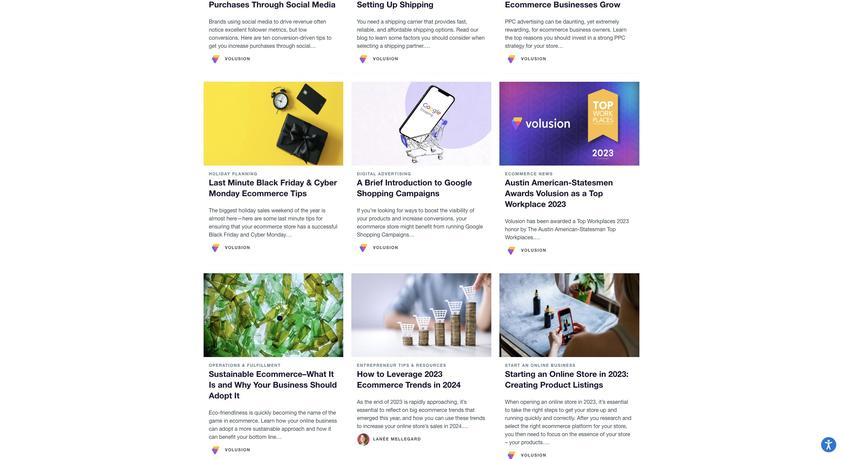 Task type: describe. For each thing, give the bounding box(es) containing it.
you need a shipping carrier that provides fast, reliable, and affordable shipping options. read our blog to learn some factors you should consider when selecting a shipping partner.…
[[357, 18, 485, 49]]

0 vertical spatial ppc
[[505, 18, 516, 24]]

you inside the brands using social media to drive revenue often notice excellent follower metrics, but low conversions. here are ten conversion-driven tips to get you increase purchases through social…
[[218, 43, 227, 49]]

workplaces.…
[[505, 234, 540, 240]]

store…
[[546, 43, 563, 49]]

in inside entrepreneur tips & resources how to leverage 2023 ecommerce trends in 2024
[[434, 380, 441, 389]]

1 vertical spatial shipping
[[413, 26, 434, 32]]

is inside the biggest holiday sales weekend of the year is almost here—here are some last minute tips for ensuring that your ecommerce store has a successful black friday and cyber monday…
[[322, 207, 325, 213]]

austin american-statesmen awards volusion as a top workplace 2023 image
[[500, 82, 640, 166]]

honor
[[505, 226, 519, 232]]

american- inside volusion has been awarded a top workplaces 2023 honor by the austin american-statesman top workplaces.…
[[555, 226, 580, 232]]

excellent
[[225, 26, 247, 32]]

2024
[[443, 380, 461, 389]]

low
[[299, 26, 307, 32]]

volusion link for sustainable ecommerce–what it is and why your business should adopt it
[[209, 443, 250, 457]]

your down store,
[[606, 431, 617, 437]]

if
[[357, 207, 360, 213]]

a inside the biggest holiday sales weekend of the year is almost here—here are some last minute tips for ensuring that your ecommerce store has a successful black friday and cyber monday…
[[307, 223, 310, 229]]

the inside the biggest holiday sales weekend of the year is almost here—here are some last minute tips for ensuring that your ecommerce store has a successful black friday and cyber monday…
[[209, 207, 218, 213]]

last
[[278, 215, 287, 221]]

benefit inside eco-friendliness is quickly becoming the name of the game in ecommerce. learn how your online business can adopt a more sustainable approach and how it can benefit your bottom line…
[[219, 434, 236, 440]]

essential inside as the end of 2023 is rapidly approaching, it's essential to reflect on big ecommerce trends that emerged this year, and how you can use these trends to increase your online store's sales in 2024.…
[[357, 407, 378, 413]]

shopping inside the "digital advertising a brief introduction to google shopping campaigns"
[[357, 189, 394, 198]]

a brief introduction to google shopping campaigns image
[[352, 82, 492, 166]]

this
[[380, 415, 388, 421]]

1 vertical spatial ppc
[[614, 35, 625, 41]]

line…
[[268, 434, 282, 440]]

your inside as the end of 2023 is rapidly approaching, it's essential to reflect on big ecommerce trends that emerged this year, and how you can use these trends to increase your online store's sales in 2024.…
[[385, 423, 395, 429]]

then
[[515, 431, 526, 437]]

rapidly
[[409, 399, 425, 405]]

carrier
[[407, 18, 423, 24]]

that inside you need a shipping carrier that provides fast, reliable, and affordable shipping options. read our blog to learn some factors you should consider when selecting a shipping partner.…
[[424, 18, 433, 24]]

workplace
[[505, 199, 546, 209]]

some inside the biggest holiday sales weekend of the year is almost here—here are some last minute tips for ensuring that your ecommerce store has a successful black friday and cyber monday…
[[263, 215, 277, 221]]

to left take
[[505, 407, 510, 413]]

eco-friendliness is quickly becoming the name of the game in ecommerce. learn how your online business can adopt a more sustainable approach and how it can benefit your bottom line…
[[209, 409, 337, 440]]

austin inside ecommerce news austin american-statesmen awards volusion as a top workplace 2023
[[505, 178, 529, 187]]

advertising
[[517, 18, 544, 24]]

digital
[[357, 171, 376, 176]]

your inside the biggest holiday sales weekend of the year is almost here—here are some last minute tips for ensuring that your ecommerce store has a successful black friday and cyber monday…
[[242, 223, 252, 229]]

1 horizontal spatial online
[[549, 369, 574, 379]]

often
[[314, 18, 326, 24]]

a inside ecommerce news austin american-statesmen awards volusion as a top workplace 2023
[[582, 189, 587, 198]]

these
[[455, 415, 468, 421]]

online inside the when opening an online store in 2023, it's essential to take the right steps to get your store up and running quickly and correctly. after you research and select the right ecommerce platform for your store, you then need to focus on the essence of your store – your products.…
[[549, 399, 563, 405]]

has inside the biggest holiday sales weekend of the year is almost here—here are some last minute tips for ensuring that your ecommerce store has a successful black friday and cyber monday…
[[297, 223, 306, 229]]

0 vertical spatial right
[[532, 407, 543, 413]]

affordable
[[388, 26, 412, 32]]

of inside the if you're looking for ways to boost the visibility of your products and increase conversions, your ecommerce store might benefit from running google shopping campaigns…
[[470, 207, 474, 213]]

visibility
[[449, 207, 468, 213]]

some inside you need a shipping carrier that provides fast, reliable, and affordable shipping options. read our blog to learn some factors you should consider when selecting a shipping partner.…
[[389, 35, 402, 41]]

friendliness
[[220, 409, 248, 415]]

year
[[310, 207, 320, 213]]

entrepreneur tips & resources how to leverage 2023 ecommerce trends in 2024
[[357, 363, 461, 389]]

in inside start an online business starting an online store in 2023: creating product listings
[[599, 369, 606, 379]]

volusion link for a brief introduction to google shopping campaigns
[[357, 241, 398, 255]]

operations
[[209, 363, 240, 368]]

end
[[374, 399, 383, 405]]

1 horizontal spatial trends
[[470, 415, 485, 421]]

partner.…
[[406, 43, 430, 49]]

your
[[253, 380, 271, 389]]

as
[[357, 399, 363, 405]]

for inside the if you're looking for ways to boost the visibility of your products and increase conversions, your ecommerce store might benefit from running google shopping campaigns…
[[397, 207, 403, 213]]

to inside you need a shipping carrier that provides fast, reliable, and affordable shipping options. read our blog to learn some factors you should consider when selecting a shipping partner.…
[[369, 35, 374, 41]]

through
[[276, 43, 295, 49]]

friday inside the biggest holiday sales weekend of the year is almost here—here are some last minute tips for ensuring that your ecommerce store has a successful black friday and cyber monday…
[[224, 231, 239, 237]]

your up approach
[[288, 417, 298, 424]]

store down store,
[[618, 431, 630, 437]]

to down emerged
[[357, 423, 362, 429]]

your down more
[[237, 434, 248, 440]]

if you're looking for ways to boost the visibility of your products and increase conversions, your ecommerce store might benefit from running google shopping campaigns…
[[357, 207, 483, 237]]

when opening an online store in 2023, it's essential to take the right steps to get your store up and running quickly and correctly. after you research and select the right ecommerce platform for your store, you then need to focus on the essence of your store – your products.…
[[505, 399, 631, 445]]

from
[[433, 223, 444, 229]]

holiday
[[209, 171, 230, 176]]

sustainable
[[209, 369, 254, 379]]

tips inside entrepreneur tips & resources how to leverage 2023 ecommerce trends in 2024
[[398, 363, 410, 368]]

& inside entrepreneur tips & resources how to leverage 2023 ecommerce trends in 2024
[[411, 363, 414, 368]]

the left name
[[298, 409, 306, 415]]

that inside as the end of 2023 is rapidly approaching, it's essential to reflect on big ecommerce trends that emerged this year, and how you can use these trends to increase your online store's sales in 2024.…
[[465, 407, 475, 413]]

to inside the if you're looking for ways to boost the visibility of your products and increase conversions, your ecommerce store might benefit from running google shopping campaigns…
[[419, 207, 423, 213]]

for inside the when opening an online store in 2023, it's essential to take the right steps to get your store up and running quickly and correctly. after you research and select the right ecommerce platform for your store, you then need to focus on the essence of your store – your products.…
[[594, 423, 600, 429]]

you're
[[361, 207, 376, 213]]

essence
[[578, 431, 598, 437]]

it's inside as the end of 2023 is rapidly approaching, it's essential to reflect on big ecommerce trends that emerged this year, and how you can use these trends to increase your online store's sales in 2024.…
[[460, 399, 467, 405]]

reliable,
[[357, 26, 376, 32]]

running inside the if you're looking for ways to boost the visibility of your products and increase conversions, your ecommerce store might benefit from running google shopping campaigns…
[[446, 223, 464, 229]]

to up this
[[380, 407, 384, 413]]

and up research
[[608, 407, 617, 413]]

a up learn
[[381, 18, 384, 24]]

your down if
[[357, 215, 367, 221]]

lanée mellegard link
[[357, 433, 421, 446]]

fast,
[[457, 18, 467, 24]]

planning
[[232, 171, 258, 176]]

been
[[537, 218, 549, 224]]

products.…
[[521, 439, 550, 445]]

0 vertical spatial shipping
[[385, 18, 406, 24]]

emerged
[[357, 415, 378, 421]]

can inside as the end of 2023 is rapidly approaching, it's essential to reflect on big ecommerce trends that emerged this year, and how you can use these trends to increase your online store's sales in 2024.…
[[435, 415, 444, 421]]

friday inside holiday planning last minute black friday & cyber monday ecommerce tips
[[280, 178, 304, 187]]

1 vertical spatial right
[[530, 423, 541, 429]]

boost
[[425, 207, 439, 213]]

0 vertical spatial an
[[522, 363, 529, 368]]

american- inside ecommerce news austin american-statesmen awards volusion as a top workplace 2023
[[532, 178, 572, 187]]

news
[[539, 171, 553, 176]]

is
[[209, 380, 216, 389]]

holiday
[[239, 207, 256, 213]]

media
[[257, 18, 272, 24]]

of inside as the end of 2023 is rapidly approaching, it's essential to reflect on big ecommerce trends that emerged this year, and how you can use these trends to increase your online store's sales in 2024.…
[[384, 399, 389, 405]]

you right the after
[[590, 415, 599, 421]]

store,
[[614, 423, 627, 429]]

our
[[470, 26, 478, 32]]

store down 2023,
[[587, 407, 599, 413]]

store up correctly.
[[565, 399, 577, 405]]

approach
[[282, 426, 304, 432]]

brief
[[365, 178, 383, 187]]

to left focus
[[541, 431, 546, 437]]

sustainable
[[253, 426, 280, 432]]

cyber inside holiday planning last minute black friday & cyber monday ecommerce tips
[[314, 178, 337, 187]]

ecommerce inside entrepreneur tips & resources how to leverage 2023 ecommerce trends in 2024
[[357, 380, 403, 389]]

creating
[[505, 380, 538, 389]]

volusion link for starting an online store in 2023: creating product listings
[[505, 449, 546, 459]]

conversion-
[[272, 35, 300, 41]]

learn for owners.
[[613, 26, 627, 32]]

google inside the if you're looking for ways to boost the visibility of your products and increase conversions, your ecommerce store might benefit from running google shopping campaigns…
[[465, 223, 483, 229]]

the biggest holiday sales weekend of the year is almost here—here are some last minute tips for ensuring that your ecommerce store has a successful black friday and cyber monday…
[[209, 207, 337, 237]]

and up store,
[[622, 415, 631, 421]]

0 horizontal spatial how
[[276, 417, 286, 424]]

platform
[[572, 423, 592, 429]]

should inside you need a shipping carrier that provides fast, reliable, and affordable shipping options. read our blog to learn some factors you should consider when selecting a shipping partner.…
[[432, 35, 448, 41]]

the down platform
[[569, 431, 577, 437]]

in inside as the end of 2023 is rapidly approaching, it's essential to reflect on big ecommerce trends that emerged this year, and how you can use these trends to increase your online store's sales in 2024.…
[[444, 423, 448, 429]]

google inside the "digital advertising a brief introduction to google shopping campaigns"
[[444, 178, 472, 187]]

austin inside volusion has been awarded a top workplaces 2023 honor by the austin american-statesman top workplaces.…
[[538, 226, 553, 232]]

follower
[[248, 26, 267, 32]]

purchases
[[250, 43, 275, 49]]

product
[[540, 380, 571, 389]]

should inside ppc advertising can be daunting, yet extremely rewarding, for ecommerce business owners. learn the top reasons you should invest in a strong ppc strategy for your store…
[[554, 35, 570, 41]]

volusion link for brands using social media to drive revenue often notice excellent follower metrics, but low conversions. here are ten conversion-driven tips to get you increase purchases through social…
[[209, 52, 250, 66]]

select
[[505, 423, 519, 429]]

2023 inside entrepreneur tips & resources how to leverage 2023 ecommerce trends in 2024
[[425, 369, 442, 379]]

digital advertising a brief introduction to google shopping campaigns
[[357, 171, 472, 198]]

0 horizontal spatial top
[[577, 218, 586, 224]]

the inside the biggest holiday sales weekend of the year is almost here—here are some last minute tips for ensuring that your ecommerce store has a successful black friday and cyber monday…
[[301, 207, 308, 213]]

top
[[514, 35, 522, 41]]

you inside you need a shipping carrier that provides fast, reliable, and affordable shipping options. read our blog to learn some factors you should consider when selecting a shipping partner.…
[[422, 35, 430, 41]]

factors
[[403, 35, 420, 41]]

for down reasons
[[526, 43, 532, 49]]

the inside as the end of 2023 is rapidly approaching, it's essential to reflect on big ecommerce trends that emerged this year, and how you can use these trends to increase your online store's sales in 2024.…
[[365, 399, 372, 405]]

awarded
[[550, 218, 571, 224]]

your up the after
[[574, 407, 585, 413]]

start an online business starting an online store in 2023: creating product listings
[[505, 363, 629, 389]]

ecommerce news austin american-statesmen awards volusion as a top workplace 2023
[[505, 171, 613, 209]]

1 vertical spatial it
[[234, 391, 239, 400]]

is inside as the end of 2023 is rapidly approaching, it's essential to reflect on big ecommerce trends that emerged this year, and how you can use these trends to increase your online store's sales in 2024.…
[[404, 399, 408, 405]]

products
[[369, 215, 390, 221]]

steps
[[544, 407, 558, 413]]

in inside the when opening an online store in 2023, it's essential to take the right steps to get your store up and running quickly and correctly. after you research and select the right ecommerce platform for your store, you then need to focus on the essence of your store – your products.…
[[578, 399, 582, 405]]

business inside ppc advertising can be daunting, yet extremely rewarding, for ecommerce business owners. learn the top reasons you should invest in a strong ppc strategy for your store…
[[570, 26, 591, 32]]

1 horizontal spatial it
[[329, 369, 334, 379]]

and down the steps
[[543, 415, 552, 421]]

might
[[400, 223, 414, 229]]

using
[[228, 18, 241, 24]]

sustainable ecommerce–what it is and why your business should adopt it image
[[203, 273, 343, 357]]

2024.…
[[450, 423, 469, 429]]

and inside the if you're looking for ways to boost the visibility of your products and increase conversions, your ecommerce store might benefit from running google shopping campaigns…
[[392, 215, 401, 221]]

name
[[307, 409, 321, 415]]

to up metrics,
[[274, 18, 279, 24]]

and inside as the end of 2023 is rapidly approaching, it's essential to reflect on big ecommerce trends that emerged this year, and how you can use these trends to increase your online store's sales in 2024.…
[[402, 415, 412, 421]]

selecting
[[357, 43, 378, 49]]

the inside ppc advertising can be daunting, yet extremely rewarding, for ecommerce business owners. learn the top reasons you should invest in a strong ppc strategy for your store…
[[505, 35, 513, 41]]

2023 inside as the end of 2023 is rapidly approaching, it's essential to reflect on big ecommerce trends that emerged this year, and how you can use these trends to increase your online store's sales in 2024.…
[[390, 399, 402, 405]]

volusion inside volusion has been awarded a top workplaces 2023 honor by the austin american-statesman top workplaces.…
[[505, 218, 525, 224]]

of inside the when opening an online store in 2023, it's essential to take the right steps to get your store up and running quickly and correctly. after you research and select the right ecommerce platform for your store, you then need to focus on the essence of your store – your products.…
[[600, 431, 605, 437]]

sales inside as the end of 2023 is rapidly approaching, it's essential to reflect on big ecommerce trends that emerged this year, and how you can use these trends to increase your online store's sales in 2024.…
[[430, 423, 442, 429]]

tips inside the biggest holiday sales weekend of the year is almost here—here are some last minute tips for ensuring that your ecommerce store has a successful black friday and cyber monday…
[[306, 215, 315, 221]]

extremely
[[596, 18, 619, 24]]

a
[[357, 178, 362, 187]]

online inside as the end of 2023 is rapidly approaching, it's essential to reflect on big ecommerce trends that emerged this year, and how you can use these trends to increase your online store's sales in 2024.…
[[397, 423, 411, 429]]

1 vertical spatial an
[[538, 369, 547, 379]]

of inside eco-friendliness is quickly becoming the name of the game in ecommerce. learn how your online business can adopt a more sustainable approach and how it can benefit your bottom line…
[[322, 409, 327, 415]]

are inside the biggest holiday sales weekend of the year is almost here—here are some last minute tips for ensuring that your ecommerce store has a successful black friday and cyber monday…
[[254, 215, 262, 221]]

blog
[[357, 35, 367, 41]]

daunting,
[[563, 18, 586, 24]]

to up correctly.
[[559, 407, 564, 413]]

is inside eco-friendliness is quickly becoming the name of the game in ecommerce. learn how your online business can adopt a more sustainable approach and how it can benefit your bottom line…
[[249, 409, 253, 415]]

get inside the brands using social media to drive revenue often notice excellent follower metrics, but low conversions. here are ten conversion-driven tips to get you increase purchases through social…
[[209, 43, 217, 49]]

reasons
[[524, 35, 542, 41]]

ways
[[405, 207, 417, 213]]



Task type: vqa. For each thing, say whether or not it's contained in the screenshot.
running to the right
yes



Task type: locate. For each thing, give the bounding box(es) containing it.
2 vertical spatial an
[[541, 399, 547, 405]]

black inside holiday planning last minute black friday & cyber monday ecommerce tips
[[256, 178, 278, 187]]

sales right store's
[[430, 423, 442, 429]]

shipping down carrier
[[413, 26, 434, 32]]

of right end
[[384, 399, 389, 405]]

0 horizontal spatial black
[[209, 231, 222, 237]]

0 vertical spatial austin
[[505, 178, 529, 187]]

volusion for you need a shipping carrier that provides fast, reliable, and affordable shipping options. read our blog to learn some factors you should consider when selecting a shipping partner.…
[[373, 56, 398, 61]]

0 horizontal spatial online
[[300, 417, 314, 424]]

&
[[306, 178, 312, 187], [242, 363, 245, 368], [411, 363, 414, 368]]

get
[[209, 43, 217, 49], [565, 407, 573, 413]]

essential up research
[[607, 399, 628, 405]]

2 horizontal spatial &
[[411, 363, 414, 368]]

online
[[549, 399, 563, 405], [300, 417, 314, 424], [397, 423, 411, 429]]

a inside eco-friendliness is quickly becoming the name of the game in ecommerce. learn how your online business can adopt a more sustainable approach and how it can benefit your bottom line…
[[235, 426, 238, 432]]

and down looking
[[392, 215, 401, 221]]

0 horizontal spatial some
[[263, 215, 277, 221]]

you inside ppc advertising can be daunting, yet extremely rewarding, for ecommerce business owners. learn the top reasons you should invest in a strong ppc strategy for your store…
[[544, 35, 553, 41]]

black inside the biggest holiday sales weekend of the year is almost here—here are some last minute tips for ensuring that your ecommerce store has a successful black friday and cyber monday…
[[209, 231, 222, 237]]

0 vertical spatial tips
[[316, 35, 325, 41]]

1 vertical spatial some
[[263, 215, 277, 221]]

when
[[505, 399, 519, 405]]

running up select
[[505, 415, 523, 421]]

your inside ppc advertising can be daunting, yet extremely rewarding, for ecommerce business owners. learn the top reasons you should invest in a strong ppc strategy for your store…
[[534, 43, 544, 49]]

1 vertical spatial need
[[527, 431, 539, 437]]

0 vertical spatial black
[[256, 178, 278, 187]]

1 vertical spatial cyber
[[251, 231, 265, 237]]

2 horizontal spatial online
[[549, 399, 563, 405]]

ecommerce inside as the end of 2023 is rapidly approaching, it's essential to reflect on big ecommerce trends that emerged this year, and how you can use these trends to increase your online store's sales in 2024.…
[[419, 407, 447, 413]]

an inside the when opening an online store in 2023, it's essential to take the right steps to get your store up and running quickly and correctly. after you research and select the right ecommerce platform for your store, you then need to focus on the essence of your store – your products.…
[[541, 399, 547, 405]]

0 vertical spatial american-
[[532, 178, 572, 187]]

1 horizontal spatial learn
[[613, 26, 627, 32]]

of right essence
[[600, 431, 605, 437]]

volusion has been awarded a top workplaces 2023 honor by the austin american-statesman top workplaces.…
[[505, 218, 629, 240]]

how up store's
[[413, 415, 423, 421]]

need inside the when opening an online store in 2023, it's essential to take the right steps to get your store up and running quickly and correctly. after you research and select the right ecommerce platform for your store, you then need to focus on the essence of your store – your products.…
[[527, 431, 539, 437]]

1 vertical spatial learn
[[261, 417, 275, 424]]

should down options. on the right top of the page
[[432, 35, 448, 41]]

shipping down learn
[[384, 43, 405, 49]]

last minute black friday & cyber monday ecommerce tips image
[[203, 82, 343, 166]]

of inside the biggest holiday sales weekend of the year is almost here—here are some last minute tips for ensuring that your ecommerce store has a successful black friday and cyber monday…
[[294, 207, 299, 213]]

in
[[588, 35, 592, 41], [599, 369, 606, 379], [434, 380, 441, 389], [578, 399, 582, 405], [224, 417, 228, 424], [444, 423, 448, 429]]

1 vertical spatial black
[[209, 231, 222, 237]]

on right focus
[[562, 431, 568, 437]]

business up product
[[551, 363, 576, 368]]

2023 down resources
[[425, 369, 442, 379]]

monday
[[209, 189, 240, 198]]

1 vertical spatial shopping
[[357, 231, 380, 237]]

metrics,
[[268, 26, 288, 32]]

1 vertical spatial google
[[465, 223, 483, 229]]

in right invest
[[588, 35, 592, 41]]

for up reasons
[[532, 26, 538, 32]]

1 vertical spatial austin
[[538, 226, 553, 232]]

1 horizontal spatial &
[[306, 178, 312, 187]]

your down research
[[602, 423, 612, 429]]

1 should from the left
[[432, 35, 448, 41]]

quickly up sustainable
[[254, 409, 271, 415]]

2 vertical spatial shipping
[[384, 43, 405, 49]]

learn inside ppc advertising can be daunting, yet extremely rewarding, for ecommerce business owners. learn the top reasons you should invest in a strong ppc strategy for your store…
[[613, 26, 627, 32]]

a down learn
[[380, 43, 383, 49]]

that up these
[[465, 407, 475, 413]]

the inside the if you're looking for ways to boost the visibility of your products and increase conversions, your ecommerce store might benefit from running google shopping campaigns…
[[440, 207, 448, 213]]

1 horizontal spatial some
[[389, 35, 402, 41]]

and up learn
[[377, 26, 386, 32]]

on inside as the end of 2023 is rapidly approaching, it's essential to reflect on big ecommerce trends that emerged this year, and how you can use these trends to increase your online store's sales in 2024.…
[[402, 407, 408, 413]]

1 horizontal spatial austin
[[538, 226, 553, 232]]

you need a shipping carrier that provides fast, reliable, and affordable shipping options. read our blog to learn some factors you should consider when selecting a shipping partner.… link
[[357, 0, 486, 50]]

get inside the when opening an online store in 2023, it's essential to take the right steps to get your store up and running quickly and correctly. after you research and select the right ecommerce platform for your store, you then need to focus on the essence of your store – your products.…
[[565, 407, 573, 413]]

1 horizontal spatial that
[[424, 18, 433, 24]]

1 horizontal spatial the
[[528, 226, 537, 232]]

volusion link down strategy
[[505, 52, 546, 66]]

0 vertical spatial sales
[[257, 207, 270, 213]]

1 vertical spatial online
[[549, 369, 574, 379]]

increase down here
[[228, 43, 248, 49]]

your right –
[[509, 439, 520, 445]]

volusion for austin american-statesmen awards volusion as a top workplace 2023
[[521, 248, 546, 253]]

0 vertical spatial top
[[589, 189, 603, 198]]

that inside the biggest holiday sales weekend of the year is almost here—here are some last minute tips for ensuring that your ecommerce store has a successful black friday and cyber monday…
[[231, 223, 240, 229]]

need
[[367, 18, 379, 24], [527, 431, 539, 437]]

2 vertical spatial increase
[[363, 423, 383, 429]]

1 shopping from the top
[[357, 189, 394, 198]]

store up campaigns…
[[387, 223, 399, 229]]

here—here
[[226, 215, 253, 221]]

0 horizontal spatial austin
[[505, 178, 529, 187]]

it's inside the when opening an online store in 2023, it's essential to take the right steps to get your store up and running quickly and correctly. after you research and select the right ecommerce platform for your store, you then need to focus on the essence of your store – your products.…
[[599, 399, 605, 405]]

online up starting
[[531, 363, 549, 368]]

1 horizontal spatial ppc
[[614, 35, 625, 41]]

0 vertical spatial online
[[531, 363, 549, 368]]

mellegard
[[391, 437, 421, 442]]

tips right "driven"
[[316, 35, 325, 41]]

of up "minute"
[[294, 207, 299, 213]]

2 it's from the left
[[599, 399, 605, 405]]

you up partner.…
[[422, 35, 430, 41]]

starting an online store in 2023: creating product listings image
[[500, 273, 640, 357]]

focus
[[547, 431, 560, 437]]

some down affordable
[[389, 35, 402, 41]]

statesmen
[[572, 178, 613, 187]]

0 horizontal spatial it's
[[460, 399, 467, 405]]

correctly.
[[554, 415, 576, 421]]

of right name
[[322, 409, 327, 415]]

it's up up
[[599, 399, 605, 405]]

the
[[209, 207, 218, 213], [528, 226, 537, 232]]

business inside eco-friendliness is quickly becoming the name of the game in ecommerce. learn how your online business can adopt a more sustainable approach and how it can benefit your bottom line…
[[316, 417, 337, 424]]

1 horizontal spatial top
[[589, 189, 603, 198]]

benefit left from
[[415, 223, 432, 229]]

volusion
[[225, 56, 250, 61], [373, 56, 398, 61], [521, 56, 546, 61], [536, 189, 569, 198], [505, 218, 525, 224], [225, 245, 250, 250], [373, 245, 398, 250], [521, 248, 546, 253], [225, 447, 250, 452], [521, 453, 546, 458]]

0 vertical spatial tips
[[290, 189, 307, 198]]

american-
[[532, 178, 572, 187], [555, 226, 580, 232]]

1 horizontal spatial cyber
[[314, 178, 337, 187]]

0 horizontal spatial should
[[432, 35, 448, 41]]

workplaces
[[587, 218, 615, 224]]

1 horizontal spatial friday
[[280, 178, 304, 187]]

and up adopt
[[218, 380, 232, 389]]

a
[[381, 18, 384, 24], [593, 35, 596, 41], [380, 43, 383, 49], [582, 189, 587, 198], [573, 218, 575, 224], [307, 223, 310, 229], [235, 426, 238, 432]]

–
[[505, 439, 508, 445]]

a inside volusion has been awarded a top workplaces 2023 honor by the austin american-statesman top workplaces.…
[[573, 218, 575, 224]]

open accessibe: accessibility options, statement and help image
[[825, 440, 832, 450]]

2023
[[548, 199, 566, 209], [617, 218, 629, 224], [425, 369, 442, 379], [390, 399, 402, 405]]

your
[[534, 43, 544, 49], [357, 215, 367, 221], [456, 215, 467, 221], [242, 223, 252, 229], [574, 407, 585, 413], [288, 417, 298, 424], [385, 423, 395, 429], [602, 423, 612, 429], [606, 431, 617, 437], [237, 434, 248, 440], [509, 439, 520, 445]]

how to leverage 2023 ecommerce trends in 2024 image
[[352, 273, 492, 357]]

volusion link down adopt
[[209, 443, 250, 457]]

ensuring
[[209, 223, 229, 229]]

1 vertical spatial trends
[[470, 415, 485, 421]]

1 vertical spatial the
[[528, 226, 537, 232]]

eco-
[[209, 409, 220, 415]]

social
[[242, 18, 256, 24]]

has inside volusion has been awarded a top workplaces 2023 honor by the austin american-statesman top workplaces.…
[[527, 218, 535, 224]]

shipping up affordable
[[385, 18, 406, 24]]

trends
[[405, 380, 431, 389]]

0 horizontal spatial that
[[231, 223, 240, 229]]

big
[[410, 407, 417, 413]]

0 horizontal spatial learn
[[261, 417, 275, 424]]

an
[[522, 363, 529, 368], [538, 369, 547, 379], [541, 399, 547, 405]]

0 vertical spatial trends
[[449, 407, 464, 413]]

volusion link for ppc advertising can be daunting, yet extremely rewarding, for ecommerce business owners. learn the top reasons you should invest in a strong ppc strategy for your store…
[[505, 52, 546, 66]]

your down here—here
[[242, 223, 252, 229]]

volusion for last minute black friday & cyber monday ecommerce tips
[[225, 245, 250, 250]]

cyber
[[314, 178, 337, 187], [251, 231, 265, 237]]

for down year
[[316, 215, 323, 221]]

& inside holiday planning last minute black friday & cyber monday ecommerce tips
[[306, 178, 312, 187]]

ecommerce inside the if you're looking for ways to boost the visibility of your products and increase conversions, your ecommerce store might benefit from running google shopping campaigns…
[[357, 223, 385, 229]]

increase inside the if you're looking for ways to boost the visibility of your products and increase conversions, your ecommerce store might benefit from running google shopping campaigns…
[[402, 215, 423, 221]]

the up 'it'
[[328, 409, 336, 415]]

1 vertical spatial running
[[505, 415, 523, 421]]

on
[[402, 407, 408, 413], [562, 431, 568, 437]]

can
[[545, 18, 554, 24], [435, 415, 444, 421], [209, 426, 218, 432], [209, 434, 218, 440]]

ppc advertising can be daunting, yet extremely rewarding, for ecommerce business owners. learn the top reasons you should invest in a strong ppc strategy for your store… link
[[505, 0, 634, 50]]

the down opening
[[523, 407, 531, 413]]

and inside you need a shipping carrier that provides fast, reliable, and affordable shipping options. read our blog to learn some factors you should consider when selecting a shipping partner.…
[[377, 26, 386, 32]]

store inside the if you're looking for ways to boost the visibility of your products and increase conversions, your ecommerce store might benefit from running google shopping campaigns…
[[387, 223, 399, 229]]

1 vertical spatial on
[[562, 431, 568, 437]]

up
[[600, 407, 606, 413]]

0 vertical spatial that
[[424, 18, 433, 24]]

ecommerce inside ppc advertising can be daunting, yet extremely rewarding, for ecommerce business owners. learn the top reasons you should invest in a strong ppc strategy for your store…
[[540, 26, 568, 32]]

in inside eco-friendliness is quickly becoming the name of the game in ecommerce. learn how your online business can adopt a more sustainable approach and how it can benefit your bottom line…
[[224, 417, 228, 424]]

2 shopping from the top
[[357, 231, 380, 237]]

0 horizontal spatial need
[[367, 18, 379, 24]]

1 it's from the left
[[460, 399, 467, 405]]

becoming
[[273, 409, 297, 415]]

campaigns…
[[382, 231, 414, 237]]

1 horizontal spatial should
[[554, 35, 570, 41]]

ecommerce inside the biggest holiday sales weekend of the year is almost here—here are some last minute tips for ensuring that your ecommerce store has a successful black friday and cyber monday…
[[254, 223, 282, 229]]

learn
[[375, 35, 387, 41]]

is right year
[[322, 207, 325, 213]]

0 horizontal spatial quickly
[[254, 409, 271, 415]]

can inside ppc advertising can be daunting, yet extremely rewarding, for ecommerce business owners. learn the top reasons you should invest in a strong ppc strategy for your store…
[[545, 18, 554, 24]]

last
[[209, 178, 225, 187]]

online inside eco-friendliness is quickly becoming the name of the game in ecommerce. learn how your online business can adopt a more sustainable approach and how it can benefit your bottom line…
[[300, 417, 314, 424]]

top up statesman on the right
[[577, 218, 586, 224]]

google down the visibility
[[465, 223, 483, 229]]

0 horizontal spatial benefit
[[219, 434, 236, 440]]

volusion link for last minute black friday & cyber monday ecommerce tips
[[209, 241, 250, 255]]

ecommerce
[[540, 26, 568, 32], [254, 223, 282, 229], [357, 223, 385, 229], [419, 407, 447, 413], [542, 423, 571, 429]]

volusion down campaigns…
[[373, 245, 398, 250]]

to inside the "digital advertising a brief introduction to google shopping campaigns"
[[434, 178, 442, 187]]

online up the steps
[[549, 399, 563, 405]]

in up adopt
[[224, 417, 228, 424]]

here
[[241, 35, 252, 41]]

2 horizontal spatial that
[[465, 407, 475, 413]]

to right "driven"
[[327, 35, 331, 41]]

0 vertical spatial benefit
[[415, 223, 432, 229]]

0 horizontal spatial ecommerce
[[242, 189, 288, 198]]

& inside operations & fulfillment sustainable ecommerce–what it is and why your business should adopt it
[[242, 363, 245, 368]]

ppc right strong
[[614, 35, 625, 41]]

statesman
[[580, 226, 606, 232]]

strong
[[598, 35, 613, 41]]

learn down the extremely
[[613, 26, 627, 32]]

ecommerce inside the when opening an online store in 2023, it's essential to take the right steps to get your store up and running quickly and correctly. after you research and select the right ecommerce platform for your store, you then need to focus on the essence of your store – your products.…
[[542, 423, 571, 429]]

shopping inside the if you're looking for ways to boost the visibility of your products and increase conversions, your ecommerce store might benefit from running google shopping campaigns…
[[357, 231, 380, 237]]

1 horizontal spatial benefit
[[415, 223, 432, 229]]

how
[[413, 415, 423, 421], [276, 417, 286, 424], [317, 426, 327, 432]]

0 horizontal spatial online
[[531, 363, 549, 368]]

operations & fulfillment sustainable ecommerce–what it is and why your business should adopt it
[[209, 363, 337, 400]]

google up the visibility
[[444, 178, 472, 187]]

0 vertical spatial business
[[551, 363, 576, 368]]

need inside you need a shipping carrier that provides fast, reliable, and affordable shipping options. read our blog to learn some factors you should consider when selecting a shipping partner.…
[[367, 18, 379, 24]]

a right as
[[582, 189, 587, 198]]

2023 right 'workplaces'
[[617, 218, 629, 224]]

2 horizontal spatial how
[[413, 415, 423, 421]]

top
[[589, 189, 603, 198], [577, 218, 586, 224], [607, 226, 616, 232]]

volusion down news
[[536, 189, 569, 198]]

holiday planning last minute black friday & cyber monday ecommerce tips
[[209, 171, 337, 198]]

you up store's
[[425, 415, 433, 421]]

the left top on the right
[[505, 35, 513, 41]]

2 horizontal spatial increase
[[402, 215, 423, 221]]

1 horizontal spatial essential
[[607, 399, 628, 405]]

after
[[577, 415, 588, 421]]

business up invest
[[570, 26, 591, 32]]

2023,
[[584, 399, 597, 405]]

volusion down more
[[225, 447, 250, 452]]

volusion for sustainable ecommerce–what it is and why your business should adopt it
[[225, 447, 250, 452]]

top inside ecommerce news austin american-statesmen awards volusion as a top workplace 2023
[[589, 189, 603, 198]]

volusion for ppc advertising can be daunting, yet extremely rewarding, for ecommerce business owners. learn the top reasons you should invest in a strong ppc strategy for your store…
[[521, 56, 546, 61]]

0 vertical spatial are
[[254, 35, 261, 41]]

benefit
[[415, 223, 432, 229], [219, 434, 236, 440]]

tips up weekend
[[290, 189, 307, 198]]

lanée mellegard
[[373, 437, 421, 442]]

cyber up year
[[314, 178, 337, 187]]

on left big
[[402, 407, 408, 413]]

are inside the brands using social media to drive revenue often notice excellent follower metrics, but low conversions. here are ten conversion-driven tips to get you increase purchases through social…
[[254, 35, 261, 41]]

ppc up rewarding,
[[505, 18, 516, 24]]

austin
[[505, 178, 529, 187], [538, 226, 553, 232]]

shipping
[[385, 18, 406, 24], [413, 26, 434, 32], [384, 43, 405, 49]]

& up sustainable
[[242, 363, 245, 368]]

are down holiday
[[254, 215, 262, 221]]

2023 inside volusion has been awarded a top workplaces 2023 honor by the austin american-statesman top workplaces.…
[[617, 218, 629, 224]]

increase inside as the end of 2023 is rapidly approaching, it's essential to reflect on big ecommerce trends that emerged this year, and how you can use these trends to increase your online store's sales in 2024.…
[[363, 423, 383, 429]]

quickly inside the when opening an online store in 2023, it's essential to take the right steps to get your store up and running quickly and correctly. after you research and select the right ecommerce platform for your store, you then need to focus on the essence of your store – your products.…
[[525, 415, 541, 421]]

1 vertical spatial benefit
[[219, 434, 236, 440]]

and inside operations & fulfillment sustainable ecommerce–what it is and why your business should adopt it
[[218, 380, 232, 389]]

tips
[[290, 189, 307, 198], [398, 363, 410, 368]]

almost
[[209, 215, 225, 221]]

0 vertical spatial cyber
[[314, 178, 337, 187]]

shopping down products
[[357, 231, 380, 237]]

the inside volusion has been awarded a top workplaces 2023 honor by the austin american-statesman top workplaces.…
[[528, 226, 537, 232]]

some
[[389, 35, 402, 41], [263, 215, 277, 221]]

increase down the ways
[[402, 215, 423, 221]]

sales right holiday
[[257, 207, 270, 213]]

advertising
[[378, 171, 411, 176]]

by
[[520, 226, 526, 232]]

the up almost
[[209, 207, 218, 213]]

benefit inside the if you're looking for ways to boost the visibility of your products and increase conversions, your ecommerce store might benefit from running google shopping campaigns…
[[415, 223, 432, 229]]

1 horizontal spatial online
[[397, 423, 411, 429]]

0 vertical spatial on
[[402, 407, 408, 413]]

conversions,
[[424, 215, 455, 221]]

learn inside eco-friendliness is quickly becoming the name of the game in ecommerce. learn how your online business can adopt a more sustainable approach and how it can benefit your bottom line…
[[261, 417, 275, 424]]

a inside ppc advertising can be daunting, yet extremely rewarding, for ecommerce business owners. learn the top reasons you should invest in a strong ppc strategy for your store…
[[593, 35, 596, 41]]

shopping
[[357, 189, 394, 198], [357, 231, 380, 237]]

friday up weekend
[[280, 178, 304, 187]]

1 vertical spatial business
[[316, 417, 337, 424]]

right
[[532, 407, 543, 413], [530, 423, 541, 429]]

essential inside the when opening an online store in 2023, it's essential to take the right steps to get your store up and running quickly and correctly. after you research and select the right ecommerce platform for your store, you then need to focus on the essence of your store – your products.…
[[607, 399, 628, 405]]

volusion link for austin american-statesmen awards volusion as a top workplace 2023
[[505, 244, 546, 257]]

has left been
[[527, 218, 535, 224]]

volusion down learn
[[373, 56, 398, 61]]

the up then
[[521, 423, 528, 429]]

0 horizontal spatial is
[[249, 409, 253, 415]]

quickly inside eco-friendliness is quickly becoming the name of the game in ecommerce. learn how your online business can adopt a more sustainable approach and how it can benefit your bottom line…
[[254, 409, 271, 415]]

fulfillment
[[247, 363, 281, 368]]

0 horizontal spatial business
[[316, 417, 337, 424]]

to down 'entrepreneur'
[[377, 369, 384, 379]]

should
[[310, 380, 337, 389]]

an up starting
[[522, 363, 529, 368]]

2 horizontal spatial ecommerce
[[505, 171, 537, 176]]

0 horizontal spatial it
[[234, 391, 239, 400]]

and inside eco-friendliness is quickly becoming the name of the game in ecommerce. learn how your online business can adopt a more sustainable approach and how it can benefit your bottom line…
[[306, 426, 315, 432]]

1 horizontal spatial ecommerce
[[357, 380, 403, 389]]

trends up these
[[449, 407, 464, 413]]

volusion link for you need a shipping carrier that provides fast, reliable, and affordable shipping options. read our blog to learn some factors you should consider when selecting a shipping partner.…
[[357, 52, 398, 66]]

right down opening
[[532, 407, 543, 413]]

consider
[[449, 35, 470, 41]]

friday
[[280, 178, 304, 187], [224, 231, 239, 237]]

0 vertical spatial it
[[329, 369, 334, 379]]

right up products.… on the right of page
[[530, 423, 541, 429]]

ecommerce down approaching,
[[419, 407, 447, 413]]

cyber inside the biggest holiday sales weekend of the year is almost here—here are some last minute tips for ensuring that your ecommerce store has a successful black friday and cyber monday…
[[251, 231, 265, 237]]

and inside the biggest holiday sales weekend of the year is almost here—here are some last minute tips for ensuring that your ecommerce store has a successful black friday and cyber monday…
[[240, 231, 249, 237]]

volusion for starting an online store in 2023: creating product listings
[[521, 453, 546, 458]]

how left 'it'
[[317, 426, 327, 432]]

0 horizontal spatial trends
[[449, 407, 464, 413]]

1 vertical spatial tips
[[306, 215, 315, 221]]

leverage
[[387, 369, 422, 379]]

volusion down ensuring
[[225, 245, 250, 250]]

0 vertical spatial business
[[570, 26, 591, 32]]

quickly
[[254, 409, 271, 415], [525, 415, 541, 421]]

0 horizontal spatial cyber
[[251, 231, 265, 237]]

0 horizontal spatial the
[[209, 207, 218, 213]]

& up leverage
[[411, 363, 414, 368]]

social…
[[296, 43, 316, 49]]

1 horizontal spatial how
[[317, 426, 327, 432]]

your down the visibility
[[456, 215, 467, 221]]

running inside the when opening an online store in 2023, it's essential to take the right steps to get your store up and running quickly and correctly. after you research and select the right ecommerce platform for your store, you then need to focus on the essence of your store – your products.…
[[505, 415, 523, 421]]

shopping down the brief
[[357, 189, 394, 198]]

1 vertical spatial essential
[[357, 407, 378, 413]]

ppc advertising can be daunting, yet extremely rewarding, for ecommerce business owners. learn the top reasons you should invest in a strong ppc strategy for your store…
[[505, 18, 627, 49]]

volusion for brands using social media to drive revenue often notice excellent follower metrics, but low conversions. here are ten conversion-driven tips to get you increase purchases through social…
[[225, 56, 250, 61]]

ecommerce inside holiday planning last minute black friday & cyber monday ecommerce tips
[[242, 189, 288, 198]]

monday…
[[267, 231, 292, 237]]

take
[[511, 407, 522, 413]]

brands
[[209, 18, 226, 24]]

0 vertical spatial increase
[[228, 43, 248, 49]]

approaching,
[[427, 399, 459, 405]]

1 horizontal spatial is
[[322, 207, 325, 213]]

conversions.
[[209, 35, 239, 41]]

1 vertical spatial is
[[404, 399, 408, 405]]

brands using social media to drive revenue often notice excellent follower metrics, but low conversions. here are ten conversion-driven tips to get you increase purchases through social…
[[209, 18, 331, 49]]

2 vertical spatial top
[[607, 226, 616, 232]]

on inside the when opening an online store in 2023, it's essential to take the right steps to get your store up and running quickly and correctly. after you research and select the right ecommerce platform for your store, you then need to focus on the essence of your store – your products.…
[[562, 431, 568, 437]]

to up selecting
[[369, 35, 374, 41]]

are down follower at the left of the page
[[254, 35, 261, 41]]

you inside as the end of 2023 is rapidly approaching, it's essential to reflect on big ecommerce trends that emerged this year, and how you can use these trends to increase your online store's sales in 2024.…
[[425, 415, 433, 421]]

0 vertical spatial running
[[446, 223, 464, 229]]

1 vertical spatial top
[[577, 218, 586, 224]]

your down reasons
[[534, 43, 544, 49]]

to right the ways
[[419, 207, 423, 213]]

volusion for a brief introduction to google shopping campaigns
[[373, 245, 398, 250]]

benefit down adopt
[[219, 434, 236, 440]]

ecommerce inside ecommerce news austin american-statesmen awards volusion as a top workplace 2023
[[505, 171, 537, 176]]

adopt
[[209, 391, 232, 400]]

2023:
[[608, 369, 629, 379]]

options.
[[435, 26, 455, 32]]

2023 inside ecommerce news austin american-statesmen awards volusion as a top workplace 2023
[[548, 199, 566, 209]]

business inside operations & fulfillment sustainable ecommerce–what it is and why your business should adopt it
[[273, 380, 308, 389]]

store inside the biggest holiday sales weekend of the year is almost here—here are some last minute tips for ensuring that your ecommerce store has a successful black friday and cyber monday…
[[284, 223, 296, 229]]

for inside the biggest holiday sales weekend of the year is almost here—here are some last minute tips for ensuring that your ecommerce store has a successful black friday and cyber monday…
[[316, 215, 323, 221]]

to inside entrepreneur tips & resources how to leverage 2023 ecommerce trends in 2024
[[377, 369, 384, 379]]

research
[[600, 415, 621, 421]]

it up 'should'
[[329, 369, 334, 379]]

notice
[[209, 26, 224, 32]]

you down select
[[505, 431, 514, 437]]

ecommerce down be
[[540, 26, 568, 32]]

increase inside the brands using social media to drive revenue often notice excellent follower metrics, but low conversions. here are ten conversion-driven tips to get you increase purchases through social…
[[228, 43, 248, 49]]

store's
[[413, 423, 429, 429]]

0 vertical spatial get
[[209, 43, 217, 49]]

0 vertical spatial some
[[389, 35, 402, 41]]

business inside start an online business starting an online store in 2023: creating product listings
[[551, 363, 576, 368]]

1 horizontal spatial tips
[[398, 363, 410, 368]]

1 horizontal spatial increase
[[363, 423, 383, 429]]

quickly down opening
[[525, 415, 541, 421]]

2 should from the left
[[554, 35, 570, 41]]

learn for ecommerce.
[[261, 417, 275, 424]]

1 horizontal spatial on
[[562, 431, 568, 437]]

0 horizontal spatial sales
[[257, 207, 270, 213]]

0 vertical spatial google
[[444, 178, 472, 187]]



